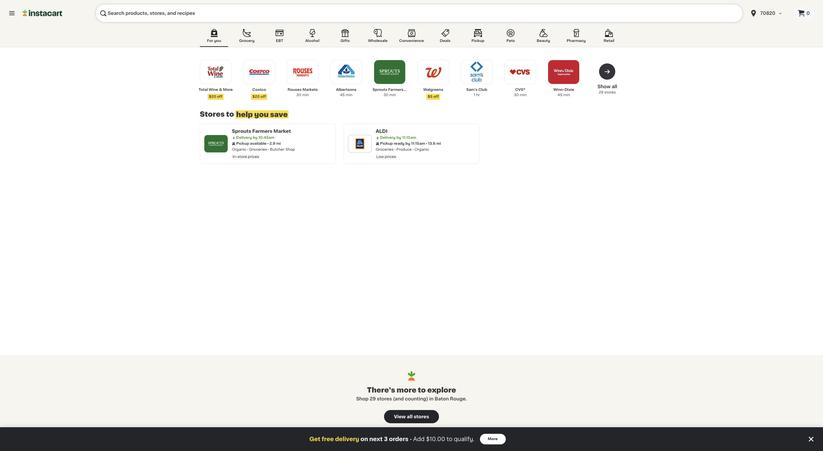 Task type: locate. For each thing, give the bounding box(es) containing it.
&
[[219, 88, 222, 92]]

1 horizontal spatial all
[[612, 84, 617, 89]]

$20 inside costco $20 off
[[253, 95, 260, 99]]

view all stores button
[[384, 411, 439, 424]]

29
[[599, 91, 604, 94], [370, 397, 376, 402]]

None search field
[[95, 4, 743, 23]]

1 vertical spatial farmers
[[252, 129, 273, 134]]

30 down rouses
[[297, 93, 301, 97]]

1 horizontal spatial farmers
[[388, 88, 404, 92]]

groceries up "low prices"
[[376, 148, 394, 152]]

all
[[612, 84, 617, 89], [407, 415, 413, 420]]

1 horizontal spatial sprouts
[[373, 88, 387, 92]]

2 45 from the left
[[558, 93, 563, 97]]

1 mi from the left
[[276, 142, 281, 146]]

1 horizontal spatial shop
[[356, 397, 369, 402]]

min inside 'winn-dixie 45 min'
[[564, 93, 570, 97]]

off inside costco $20 off
[[261, 95, 266, 99]]

2.9
[[270, 142, 275, 146]]

stores down show on the right top of page
[[605, 91, 616, 94]]

delivery
[[236, 136, 252, 140], [380, 136, 396, 140]]

min down albertsons
[[346, 93, 353, 97]]

pharmacy
[[567, 39, 586, 43]]

1 30 from the left
[[297, 93, 301, 97]]

min down the sprouts farmers market 'image' on the top of the page
[[389, 93, 396, 97]]

costco image
[[248, 61, 271, 83]]

pickup for sprouts farmers market
[[236, 142, 249, 146]]

groceries down available
[[249, 148, 267, 152]]

0 horizontal spatial 30
[[297, 93, 301, 97]]

sprouts up delivery by 10:45am
[[232, 129, 251, 134]]

there's more to explore shop 29 stores (and counting) in baton rouge.
[[356, 387, 467, 402]]

pickup
[[472, 39, 485, 43], [236, 142, 249, 146], [380, 142, 393, 146]]

shop inside there's more to explore shop 29 stores (and counting) in baton rouge.
[[356, 397, 369, 402]]

more
[[397, 387, 417, 394]]

1 vertical spatial sprouts
[[232, 129, 251, 134]]

beauty button
[[530, 28, 558, 47]]

0 vertical spatial shop
[[286, 148, 295, 152]]

by up ready
[[397, 136, 402, 140]]

0 vertical spatial sprouts
[[373, 88, 387, 92]]

30 down cvs®
[[514, 93, 519, 97]]

more inside button
[[488, 438, 498, 442]]

farmers for sprouts farmers market
[[252, 129, 273, 134]]

pickup up sam's club image
[[472, 39, 485, 43]]

2 horizontal spatial off
[[434, 95, 439, 99]]

store
[[238, 155, 247, 159]]

pets button
[[497, 28, 525, 47]]

min down cvs®
[[520, 93, 527, 97]]

organic
[[232, 148, 247, 152], [415, 148, 429, 152]]

more right qualify.
[[488, 438, 498, 442]]

market up 2.9 mi
[[274, 129, 291, 134]]

stores down counting)
[[414, 415, 429, 420]]

0 horizontal spatial farmers
[[252, 129, 273, 134]]

0 horizontal spatial 45
[[340, 93, 345, 97]]

counting)
[[405, 397, 428, 402]]

to up counting)
[[418, 387, 426, 394]]

1 horizontal spatial to
[[418, 387, 426, 394]]

low
[[377, 155, 384, 159]]

1 horizontal spatial by
[[397, 136, 402, 140]]

on
[[361, 437, 368, 443]]

2 vertical spatial stores
[[414, 415, 429, 420]]

1 vertical spatial market
[[274, 129, 291, 134]]

farmers inside "sprouts farmers market 30 min"
[[388, 88, 404, 92]]

by up available
[[253, 136, 258, 140]]

2 mi from the left
[[437, 142, 441, 146]]

0 vertical spatial you
[[214, 39, 221, 43]]

1 horizontal spatial stores
[[414, 415, 429, 420]]

0 horizontal spatial more
[[223, 88, 233, 92]]

0 horizontal spatial by
[[253, 136, 258, 140]]

produce
[[397, 148, 412, 152]]

tab panel
[[197, 58, 627, 164]]

mi for aldi
[[437, 142, 441, 146]]

organic up store
[[232, 148, 247, 152]]

prices right store
[[248, 155, 259, 159]]

1 vertical spatial 29
[[370, 397, 376, 402]]

groceries
[[249, 148, 267, 152], [376, 148, 394, 152]]

$20
[[209, 95, 216, 99], [253, 95, 260, 99]]

explore
[[428, 387, 456, 394]]

all right show on the right top of page
[[612, 84, 617, 89]]

farmers up 10:45am
[[252, 129, 273, 134]]

4 min from the left
[[520, 93, 527, 97]]

0 horizontal spatial off
[[217, 95, 223, 99]]

gifts button
[[331, 28, 360, 47]]

0 vertical spatial all
[[612, 84, 617, 89]]

$20 down "wine"
[[209, 95, 216, 99]]

off inside walgreens $5 off
[[434, 95, 439, 99]]

more
[[223, 88, 233, 92], [488, 438, 498, 442]]

2 delivery from the left
[[380, 136, 396, 140]]

30 down the sprouts farmers market 'image' on the top of the page
[[384, 93, 389, 97]]

all inside show all 29 stores
[[612, 84, 617, 89]]

1 horizontal spatial 45
[[558, 93, 563, 97]]

0 vertical spatial stores
[[605, 91, 616, 94]]

•
[[410, 437, 412, 442]]

off down costco
[[261, 95, 266, 99]]

market inside "sprouts farmers market 30 min"
[[405, 88, 418, 92]]

45 down albertsons
[[340, 93, 345, 97]]

10:45am
[[259, 136, 275, 140]]

prices
[[248, 155, 259, 159], [385, 155, 396, 159]]

0 horizontal spatial delivery
[[236, 136, 252, 140]]

1 horizontal spatial you
[[254, 111, 269, 118]]

to
[[226, 111, 234, 118], [418, 387, 426, 394], [447, 437, 453, 443]]

stores inside show all 29 stores
[[605, 91, 616, 94]]

0 horizontal spatial prices
[[248, 155, 259, 159]]

0 horizontal spatial you
[[214, 39, 221, 43]]

butcher
[[270, 148, 285, 152]]

0 horizontal spatial organic
[[232, 148, 247, 152]]

1 horizontal spatial pickup
[[380, 142, 393, 146]]

$5
[[428, 95, 433, 99]]

sprouts for sprouts farmers market 30 min
[[373, 88, 387, 92]]

0 horizontal spatial all
[[407, 415, 413, 420]]

mi for sprouts farmers market
[[276, 142, 281, 146]]

gifts
[[341, 39, 350, 43]]

pickup up store
[[236, 142, 249, 146]]

pickup left ready
[[380, 142, 393, 146]]

3 30 from the left
[[514, 93, 519, 97]]

pickup inside button
[[472, 39, 485, 43]]

you
[[214, 39, 221, 43], [254, 111, 269, 118]]

0 vertical spatial 11:15am
[[402, 136, 416, 140]]

2 off from the left
[[261, 95, 266, 99]]

tab panel containing stores to
[[197, 58, 627, 164]]

delivery for sprouts farmers market
[[236, 136, 252, 140]]

3 min from the left
[[389, 93, 396, 97]]

0 horizontal spatial mi
[[276, 142, 281, 146]]

1 delivery from the left
[[236, 136, 252, 140]]

prices right low
[[385, 155, 396, 159]]

instacart image
[[23, 9, 62, 17]]

1 vertical spatial shop
[[356, 397, 369, 402]]

you right help
[[254, 111, 269, 118]]

1 prices from the left
[[248, 155, 259, 159]]

sprouts farmers market image
[[379, 61, 401, 83]]

market left walgreens
[[405, 88, 418, 92]]

1 horizontal spatial mi
[[437, 142, 441, 146]]

1 vertical spatial more
[[488, 438, 498, 442]]

11:15am left 13.6
[[411, 142, 425, 146]]

min inside the rouses markets 30 min
[[302, 93, 309, 97]]

pickup available
[[236, 142, 267, 146]]

walgreens image
[[422, 61, 445, 83]]

farmers
[[388, 88, 404, 92], [252, 129, 273, 134]]

market
[[405, 88, 418, 92], [274, 129, 291, 134]]

1 horizontal spatial off
[[261, 95, 266, 99]]

groceries produce organic
[[376, 148, 429, 152]]

1 horizontal spatial delivery
[[380, 136, 396, 140]]

$20 down costco
[[253, 95, 260, 99]]

1 groceries from the left
[[249, 148, 267, 152]]

1 vertical spatial you
[[254, 111, 269, 118]]

alcohol
[[305, 39, 320, 43]]

in-
[[233, 155, 238, 159]]

you inside button
[[214, 39, 221, 43]]

sprouts farmers market logo image
[[208, 135, 225, 153]]

to right $10.00
[[447, 437, 453, 443]]

to inside tab panel
[[226, 111, 234, 118]]

market for sprouts farmers market 30 min
[[405, 88, 418, 92]]

grocery
[[239, 39, 255, 43]]

2.9 mi
[[270, 142, 281, 146]]

by
[[253, 136, 258, 140], [397, 136, 402, 140], [406, 142, 410, 146]]

1 off from the left
[[217, 95, 223, 99]]

shop right butcher
[[286, 148, 295, 152]]

1 horizontal spatial groceries
[[376, 148, 394, 152]]

29 down there's
[[370, 397, 376, 402]]

delivery
[[335, 437, 359, 443]]

delivery up pickup available in the top of the page
[[236, 136, 252, 140]]

1 horizontal spatial $20
[[253, 95, 260, 99]]

stores down there's
[[377, 397, 392, 402]]

1 horizontal spatial organic
[[415, 148, 429, 152]]

1 vertical spatial all
[[407, 415, 413, 420]]

mi right 13.6
[[437, 142, 441, 146]]

sam's club image
[[466, 61, 488, 83]]

30
[[297, 93, 301, 97], [384, 93, 389, 97], [514, 93, 519, 97]]

0 horizontal spatial to
[[226, 111, 234, 118]]

mi
[[276, 142, 281, 146], [437, 142, 441, 146]]

1 horizontal spatial 30
[[384, 93, 389, 97]]

mi up butcher
[[276, 142, 281, 146]]

shop down there's
[[356, 397, 369, 402]]

convenience
[[399, 39, 424, 43]]

to inside "get free delivery on next 3 orders • add $10.00 to qualify."
[[447, 437, 453, 443]]

delivery for aldi
[[380, 136, 396, 140]]

1 $20 from the left
[[209, 95, 216, 99]]

45 down the winn- at the top right
[[558, 93, 563, 97]]

11:15am
[[402, 136, 416, 140], [411, 142, 425, 146]]

13.6 mi
[[428, 142, 441, 146]]

1 vertical spatial stores
[[377, 397, 392, 402]]

45 inside 'albertsons 45 min'
[[340, 93, 345, 97]]

1 45 from the left
[[340, 93, 345, 97]]

min down the markets
[[302, 93, 309, 97]]

0 horizontal spatial market
[[274, 129, 291, 134]]

0 horizontal spatial sprouts
[[232, 129, 251, 134]]

total
[[199, 88, 208, 92]]

off down the &
[[217, 95, 223, 99]]

0 vertical spatial market
[[405, 88, 418, 92]]

2 horizontal spatial pickup
[[472, 39, 485, 43]]

to left help
[[226, 111, 234, 118]]

30 inside cvs® 30 min
[[514, 93, 519, 97]]

show
[[598, 84, 611, 89]]

1 horizontal spatial prices
[[385, 155, 396, 159]]

you right for on the top of page
[[214, 39, 221, 43]]

by for sprouts farmers market
[[253, 136, 258, 140]]

0 vertical spatial 29
[[599, 91, 604, 94]]

all inside view all stores "button"
[[407, 415, 413, 420]]

delivery down aldi
[[380, 136, 396, 140]]

by up produce
[[406, 142, 410, 146]]

off
[[217, 95, 223, 99], [261, 95, 266, 99], [434, 95, 439, 99]]

5 min from the left
[[564, 93, 570, 97]]

organic down 13.6
[[415, 148, 429, 152]]

0 horizontal spatial pickup
[[236, 142, 249, 146]]

winn-
[[554, 88, 565, 92]]

ebt
[[276, 39, 283, 43]]

0 horizontal spatial groceries
[[249, 148, 267, 152]]

0 horizontal spatial shop
[[286, 148, 295, 152]]

1 min from the left
[[302, 93, 309, 97]]

1 vertical spatial to
[[418, 387, 426, 394]]

wholesale button
[[364, 28, 392, 47]]

1 horizontal spatial 29
[[599, 91, 604, 94]]

min
[[302, 93, 309, 97], [346, 93, 353, 97], [389, 93, 396, 97], [520, 93, 527, 97], [564, 93, 570, 97]]

30 inside "sprouts farmers market 30 min"
[[384, 93, 389, 97]]

more right the &
[[223, 88, 233, 92]]

farmers down the sprouts farmers market 'image' on the top of the page
[[388, 88, 404, 92]]

2 $20 from the left
[[253, 95, 260, 99]]

2 horizontal spatial to
[[447, 437, 453, 443]]

2 horizontal spatial 30
[[514, 93, 519, 97]]

off right '$5'
[[434, 95, 439, 99]]

0 horizontal spatial $20
[[209, 95, 216, 99]]

1 horizontal spatial market
[[405, 88, 418, 92]]

Search field
[[95, 4, 743, 23]]

rouses markets 30 min
[[288, 88, 318, 97]]

min down dixie at the top of the page
[[564, 93, 570, 97]]

0 vertical spatial farmers
[[388, 88, 404, 92]]

2 groceries from the left
[[376, 148, 394, 152]]

0 vertical spatial more
[[223, 88, 233, 92]]

2 min from the left
[[346, 93, 353, 97]]

sprouts inside "sprouts farmers market 30 min"
[[373, 88, 387, 92]]

albertsons 45 min
[[336, 88, 357, 97]]

2 30 from the left
[[384, 93, 389, 97]]

29 down show on the right top of page
[[599, 91, 604, 94]]

market for sprouts farmers market
[[274, 129, 291, 134]]

11:15am up pickup ready by 11:15am
[[402, 136, 416, 140]]

save
[[270, 111, 288, 118]]

0 horizontal spatial stores
[[377, 397, 392, 402]]

3 off from the left
[[434, 95, 439, 99]]

albertsons image
[[335, 61, 358, 83]]

to inside there's more to explore shop 29 stores (and counting) in baton rouge.
[[418, 387, 426, 394]]

2 horizontal spatial stores
[[605, 91, 616, 94]]

all right 'view'
[[407, 415, 413, 420]]

0 horizontal spatial 29
[[370, 397, 376, 402]]

sprouts down the sprouts farmers market 'image' on the top of the page
[[373, 88, 387, 92]]

2 vertical spatial to
[[447, 437, 453, 443]]

0 vertical spatial to
[[226, 111, 234, 118]]

1 horizontal spatial more
[[488, 438, 498, 442]]



Task type: describe. For each thing, give the bounding box(es) containing it.
rouge.
[[450, 397, 467, 402]]

you inside tab panel
[[254, 111, 269, 118]]

grocery button
[[233, 28, 261, 47]]

delivery by 10:45am
[[236, 136, 275, 140]]

wine
[[209, 88, 218, 92]]

1 vertical spatial 11:15am
[[411, 142, 425, 146]]

shop inside tab panel
[[286, 148, 295, 152]]

available
[[250, 142, 267, 146]]

1
[[474, 93, 475, 97]]

stores inside "button"
[[414, 415, 429, 420]]

costco
[[252, 88, 266, 92]]

total wine & more $20 off
[[199, 88, 233, 99]]

ebt button
[[265, 28, 294, 47]]

alcohol button
[[298, 28, 327, 47]]

cvs® 30 min
[[514, 88, 527, 97]]

walgreens
[[424, 88, 443, 92]]

rouses markets image
[[292, 61, 314, 83]]

deals button
[[431, 28, 460, 47]]

1 organic from the left
[[232, 148, 247, 152]]

wholesale
[[368, 39, 388, 43]]

in-store prices
[[233, 155, 259, 159]]

shop categories tab list
[[200, 28, 624, 47]]

29 inside show all 29 stores
[[599, 91, 604, 94]]

pickup button
[[464, 28, 492, 47]]

2 organic from the left
[[415, 148, 429, 152]]

0
[[807, 11, 810, 16]]

add
[[413, 437, 425, 443]]

view all stores
[[394, 415, 429, 420]]

pets
[[507, 39, 515, 43]]

next
[[370, 437, 383, 443]]

beauty
[[537, 39, 550, 43]]

pickup for aldi
[[380, 142, 393, 146]]

2 prices from the left
[[385, 155, 396, 159]]

there's
[[367, 387, 395, 394]]

delivery by 11:15am
[[380, 136, 416, 140]]

orders
[[389, 437, 409, 443]]

sam's club 1 hr
[[467, 88, 487, 97]]

sprouts farmers market
[[232, 129, 291, 134]]

min inside cvs® 30 min
[[520, 93, 527, 97]]

rouses
[[288, 88, 302, 92]]

deals
[[440, 39, 451, 43]]

sprouts for sprouts farmers market
[[232, 129, 251, 134]]

min inside 'albertsons 45 min'
[[346, 93, 353, 97]]

stores
[[200, 111, 225, 118]]

get free delivery on next 3 orders • add $10.00 to qualify.
[[310, 437, 475, 443]]

view
[[394, 415, 406, 420]]

for you button
[[200, 28, 228, 47]]

(and
[[393, 397, 404, 402]]

in
[[429, 397, 434, 402]]

$10.00
[[426, 437, 445, 443]]

low prices
[[377, 155, 396, 159]]

70820 button
[[746, 4, 794, 23]]

sam's
[[467, 88, 478, 92]]

baton
[[435, 397, 449, 402]]

all for show
[[612, 84, 617, 89]]

pickup ready by 11:15am
[[380, 142, 425, 146]]

for you
[[207, 39, 221, 43]]

dixie
[[565, 88, 574, 92]]

cvs®
[[515, 88, 526, 92]]

albertsons
[[336, 88, 357, 92]]

hr
[[476, 93, 480, 97]]

0 button
[[794, 7, 816, 20]]

off inside total wine & more $20 off
[[217, 95, 223, 99]]

sprouts farmers market 30 min
[[373, 88, 418, 97]]

help
[[236, 111, 253, 118]]

off for costco $20 off
[[261, 95, 266, 99]]

qualify.
[[454, 437, 475, 443]]

70820 button
[[750, 4, 790, 23]]

free
[[322, 437, 334, 443]]

pharmacy button
[[562, 28, 591, 47]]

45 inside 'winn-dixie 45 min'
[[558, 93, 563, 97]]

aldi logo image
[[351, 135, 369, 153]]

stores to help you save
[[200, 111, 288, 118]]

for
[[207, 39, 213, 43]]

cvs® image
[[509, 61, 532, 83]]

retail
[[604, 39, 615, 43]]

markets
[[303, 88, 318, 92]]

convenience button
[[397, 28, 427, 47]]

29 inside there's more to explore shop 29 stores (and counting) in baton rouge.
[[370, 397, 376, 402]]

13.6
[[428, 142, 436, 146]]

total wine & more image
[[205, 61, 227, 83]]

2 horizontal spatial by
[[406, 142, 410, 146]]

winn dixie image
[[553, 61, 575, 83]]

70820
[[761, 11, 776, 16]]

treatment tracker modal dialog
[[0, 428, 823, 452]]

farmers for sprouts farmers market 30 min
[[388, 88, 404, 92]]

more button
[[480, 435, 506, 445]]

$20 inside total wine & more $20 off
[[209, 95, 216, 99]]

retail button
[[595, 28, 624, 47]]

aldi
[[376, 129, 388, 134]]

3
[[384, 437, 388, 443]]

show all 29 stores
[[598, 84, 617, 94]]

stores inside there's more to explore shop 29 stores (and counting) in baton rouge.
[[377, 397, 392, 402]]

off for walgreens $5 off
[[434, 95, 439, 99]]

organic groceries butcher shop
[[232, 148, 295, 152]]

all for view
[[407, 415, 413, 420]]

by for aldi
[[397, 136, 402, 140]]

costco $20 off
[[252, 88, 266, 99]]

winn-dixie 45 min
[[554, 88, 574, 97]]

30 inside the rouses markets 30 min
[[297, 93, 301, 97]]

min inside "sprouts farmers market 30 min"
[[389, 93, 396, 97]]

ready
[[394, 142, 405, 146]]

more inside total wine & more $20 off
[[223, 88, 233, 92]]



Task type: vqa. For each thing, say whether or not it's contained in the screenshot.
Winn-Dixie 45 min
yes



